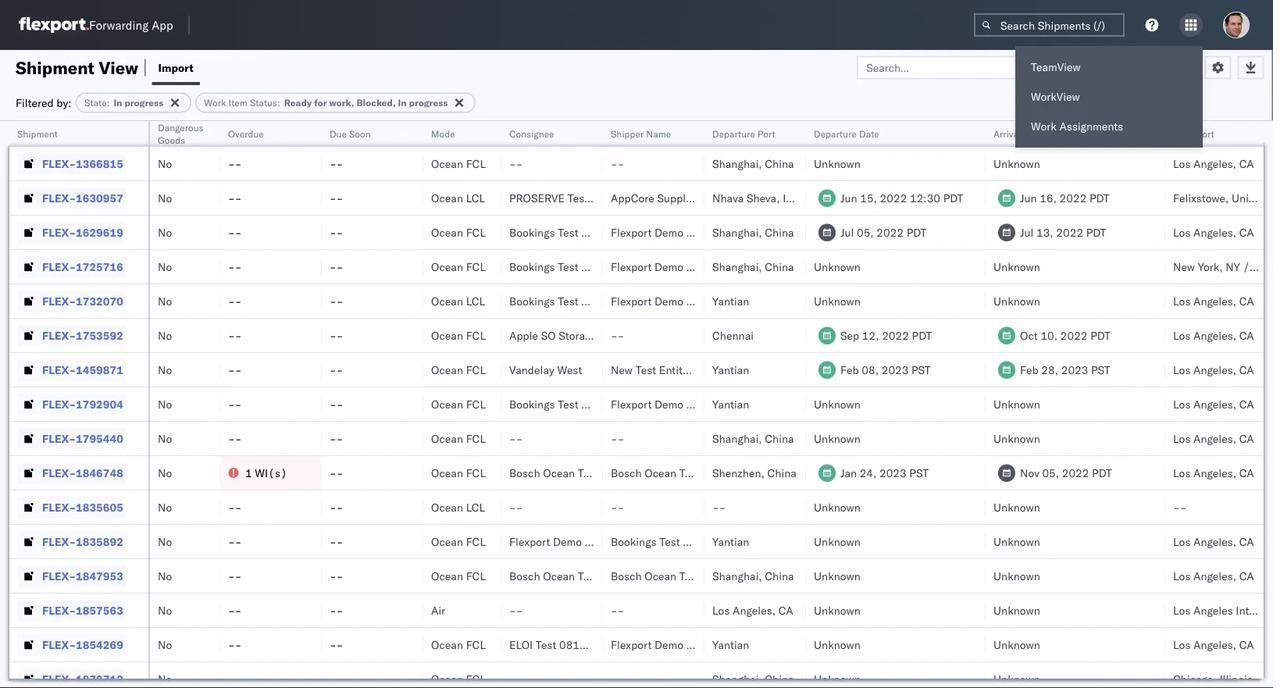 Task type: locate. For each thing, give the bounding box(es) containing it.
4 flex- from the top
[[42, 260, 76, 273]]

forwarding
[[89, 18, 149, 32]]

departure date button
[[806, 124, 970, 140]]

flex- for 1366815
[[42, 157, 76, 170]]

pdt up feb 28, 2023 pst
[[1091, 329, 1111, 342]]

jul
[[841, 225, 854, 239], [1020, 225, 1034, 239]]

0 horizontal spatial new
[[611, 363, 633, 377]]

0 horizontal spatial in
[[114, 97, 122, 109]]

2023 for 24,
[[880, 466, 907, 480]]

2022 right 16,
[[1060, 191, 1087, 205]]

6 resize handle column header from the left
[[584, 121, 603, 688]]

15 no from the top
[[158, 638, 172, 652]]

5 ocean fcl from the top
[[431, 363, 486, 377]]

los angeles, ca for 1459871
[[1173, 363, 1254, 377]]

4 fcl from the top
[[466, 329, 486, 342]]

1 horizontal spatial 05,
[[1043, 466, 1059, 480]]

date up 15,
[[859, 128, 879, 139]]

ocean fcl for flex-1795440
[[431, 432, 486, 445]]

1792904
[[76, 397, 123, 411]]

2 : from the left
[[277, 97, 280, 109]]

shipper name
[[611, 128, 671, 139]]

/
[[1243, 260, 1250, 273]]

jul for jul 13, 2022 pdt
[[1020, 225, 1034, 239]]

flexport demo shipper co.
[[611, 225, 743, 239], [611, 260, 743, 273], [611, 294, 743, 308], [611, 397, 743, 411], [509, 535, 641, 548], [611, 638, 743, 652]]

12 flex- from the top
[[42, 535, 76, 548]]

2 vertical spatial lcl
[[466, 500, 485, 514]]

angeles, for flex-1459871
[[1194, 363, 1237, 377]]

1 horizontal spatial departure
[[814, 128, 857, 139]]

flex- down flex-1854269 button
[[42, 672, 76, 686]]

flex-1872713 button
[[17, 668, 126, 688]]

2 feb from the left
[[1020, 363, 1039, 377]]

lcl for bookings
[[466, 294, 485, 308]]

in right 'state'
[[114, 97, 122, 109]]

resize handle column header for final port
[[1248, 121, 1267, 688]]

1 horizontal spatial progress
[[409, 97, 448, 109]]

dangerous goods
[[158, 121, 204, 146]]

2023 for 28,
[[1062, 363, 1089, 377]]

arrival
[[994, 128, 1021, 139]]

(do
[[599, 329, 622, 342]]

bookings test consignee for flex-1725716
[[509, 260, 634, 273]]

4 ocean fcl from the top
[[431, 329, 486, 342]]

oct
[[1020, 329, 1038, 342]]

2022 right 12,
[[882, 329, 909, 342]]

1 vertical spatial work
[[1031, 120, 1057, 133]]

1 shanghai, from the top
[[713, 157, 762, 170]]

goods
[[158, 134, 185, 146]]

wi(s)
[[255, 466, 287, 480]]

4 no from the top
[[158, 260, 172, 273]]

15 flex- from the top
[[42, 638, 76, 652]]

15,
[[860, 191, 877, 205]]

9 no from the top
[[158, 432, 172, 445]]

Search Shipments (/) text field
[[974, 13, 1125, 37]]

fcl for flex-1846748
[[466, 466, 486, 480]]

flex- for 1846748
[[42, 466, 76, 480]]

2022 for jun 15, 2022 12:30 pdt
[[880, 191, 907, 205]]

1725716
[[76, 260, 123, 273]]

progress down view
[[125, 97, 164, 109]]

jul for jul 05, 2022 pdt
[[841, 225, 854, 239]]

bookings for flex-1725716
[[509, 260, 555, 273]]

1 horizontal spatial jul
[[1020, 225, 1034, 239]]

Search... text field
[[857, 56, 1027, 79]]

flexport demo shipper co. for 1732070
[[611, 294, 743, 308]]

chicago,
[[1173, 672, 1217, 686]]

flex- for 1459871
[[42, 363, 76, 377]]

2 departure from the left
[[814, 128, 857, 139]]

new down (do
[[611, 363, 633, 377]]

use)
[[650, 329, 678, 342]]

supply
[[657, 191, 691, 205]]

8 resize handle column header from the left
[[788, 121, 806, 688]]

pdt right nov
[[1092, 466, 1112, 480]]

shipper name button
[[603, 124, 689, 140]]

2
[[691, 363, 698, 377]]

china for flex-1847953
[[765, 569, 794, 583]]

jun 15, 2022 12:30 pdt
[[841, 191, 964, 205]]

1 horizontal spatial date
[[1024, 128, 1044, 139]]

1 jun from the left
[[841, 191, 858, 205]]

no
[[158, 157, 172, 170], [158, 191, 172, 205], [158, 225, 172, 239], [158, 260, 172, 273], [158, 294, 172, 308], [158, 329, 172, 342], [158, 363, 172, 377], [158, 397, 172, 411], [158, 432, 172, 445], [158, 466, 172, 480], [158, 500, 172, 514], [158, 535, 172, 548], [158, 569, 172, 583], [158, 604, 172, 617], [158, 638, 172, 652], [158, 672, 172, 686]]

1630957
[[76, 191, 123, 205]]

united
[[1232, 191, 1265, 205]]

2 no from the top
[[158, 191, 172, 205]]

3 shanghai, china from the top
[[713, 260, 794, 273]]

1629619
[[76, 225, 123, 239]]

1 shanghai, china from the top
[[713, 157, 794, 170]]

status
[[250, 97, 277, 109]]

6 ocean fcl from the top
[[431, 397, 486, 411]]

: left ready
[[277, 97, 280, 109]]

shipment for shipment
[[17, 128, 58, 139]]

final
[[1173, 128, 1194, 139]]

3 shanghai, from the top
[[713, 260, 762, 273]]

16 flex- from the top
[[42, 672, 76, 686]]

flex-1795440
[[42, 432, 123, 445]]

flex- down flex-1795440 button
[[42, 466, 76, 480]]

no for flex-1847953
[[158, 569, 172, 583]]

1 ocean fcl from the top
[[431, 157, 486, 170]]

10 fcl from the top
[[466, 569, 486, 583]]

1 ocean lcl from the top
[[431, 191, 485, 205]]

2 fcl from the top
[[466, 225, 486, 239]]

fcl for flex-1753592
[[466, 329, 486, 342]]

10 flex- from the top
[[42, 466, 76, 480]]

2022 right "13,"
[[1057, 225, 1084, 239]]

1 flex- from the top
[[42, 157, 76, 170]]

los for flex-1732070
[[1173, 294, 1191, 308]]

progress up mode
[[409, 97, 448, 109]]

los angeles, ca for 1854269
[[1173, 638, 1254, 652]]

6 fcl from the top
[[466, 397, 486, 411]]

shipment up by:
[[16, 57, 95, 78]]

2022 for jul 13, 2022 pdt
[[1057, 225, 1084, 239]]

1 feb from the left
[[841, 363, 859, 377]]

appcore
[[611, 191, 655, 205]]

10 no from the top
[[158, 466, 172, 480]]

1 horizontal spatial feb
[[1020, 363, 1039, 377]]

2 jul from the left
[[1020, 225, 1034, 239]]

0 horizontal spatial 05,
[[857, 225, 874, 239]]

flex- down flex-1630957 button
[[42, 225, 76, 239]]

feb left 08,
[[841, 363, 859, 377]]

1 vertical spatial ocean lcl
[[431, 294, 485, 308]]

flexport
[[611, 225, 652, 239], [611, 260, 652, 273], [611, 294, 652, 308], [611, 397, 652, 411], [509, 535, 550, 548], [611, 638, 652, 652]]

1 yantian from the top
[[713, 294, 749, 308]]

name
[[646, 128, 671, 139]]

4 resize handle column header from the left
[[405, 121, 423, 688]]

0 vertical spatial shipment
[[16, 57, 95, 78]]

16 no from the top
[[158, 672, 172, 686]]

no for flex-1795440
[[158, 432, 172, 445]]

2022 down jun 15, 2022 12:30 pdt
[[877, 225, 904, 239]]

0 horizontal spatial work
[[204, 97, 226, 109]]

flexport for 1792904
[[611, 397, 652, 411]]

1 fcl from the top
[[466, 157, 486, 170]]

3 ocean fcl from the top
[[431, 260, 486, 273]]

11 resize handle column header from the left
[[1248, 121, 1267, 688]]

work left item
[[204, 97, 226, 109]]

4 yantian from the top
[[713, 535, 749, 548]]

bosch
[[509, 466, 540, 480], [611, 466, 642, 480], [509, 569, 540, 583], [611, 569, 642, 583]]

6 no from the top
[[158, 329, 172, 342]]

jun left 16,
[[1020, 191, 1037, 205]]

flex-1459871
[[42, 363, 123, 377]]

date right arrival
[[1024, 128, 1044, 139]]

2 date from the left
[[1024, 128, 1044, 139]]

fcl for flex-1835892
[[466, 535, 486, 548]]

new test entity 2
[[611, 363, 698, 377]]

12 no from the top
[[158, 535, 172, 548]]

5 resize handle column header from the left
[[483, 121, 502, 688]]

10 ocean fcl from the top
[[431, 569, 486, 583]]

new right "/"
[[1253, 260, 1273, 273]]

shanghai, for flex-1795440
[[713, 432, 762, 445]]

9 ocean fcl from the top
[[431, 535, 486, 548]]

7 ocean fcl from the top
[[431, 432, 486, 445]]

new left york,
[[1173, 260, 1195, 273]]

date for arrival date
[[1024, 128, 1044, 139]]

1 in from the left
[[114, 97, 122, 109]]

2022 right nov
[[1062, 466, 1089, 480]]

import
[[158, 61, 194, 74]]

5 flex- from the top
[[42, 294, 76, 308]]

flex- down flex-1629619 button
[[42, 260, 76, 273]]

9 flex- from the top
[[42, 432, 76, 445]]

3 ocean lcl from the top
[[431, 500, 485, 514]]

jul left "13,"
[[1020, 225, 1034, 239]]

7 resize handle column header from the left
[[686, 121, 705, 688]]

0 horizontal spatial feb
[[841, 363, 859, 377]]

flex-1835605 button
[[17, 496, 126, 518]]

fcl for flex-1725716
[[466, 260, 486, 273]]

angeles, for flex-1629619
[[1194, 225, 1237, 239]]

consignee for flex-1792904
[[582, 397, 634, 411]]

1459871
[[76, 363, 123, 377]]

shanghai, china for flex-1847953
[[713, 569, 794, 583]]

final port button
[[1166, 124, 1252, 140]]

0 horizontal spatial date
[[859, 128, 879, 139]]

0 horizontal spatial jun
[[841, 191, 858, 205]]

ca for flex-1459871
[[1240, 363, 1254, 377]]

1 progress from the left
[[125, 97, 164, 109]]

no for flex-1629619
[[158, 225, 172, 239]]

flex- for 1725716
[[42, 260, 76, 273]]

0 vertical spatial lcl
[[466, 191, 485, 205]]

2 vertical spatial ocean lcl
[[431, 500, 485, 514]]

flex- down 'flex-1835892' button
[[42, 569, 76, 583]]

flex- down flex-1459871 button
[[42, 397, 76, 411]]

1 : from the left
[[107, 97, 110, 109]]

flexport for 1629619
[[611, 225, 652, 239]]

pdt for sep 12, 2022 pdt
[[912, 329, 932, 342]]

flex- for 1732070
[[42, 294, 76, 308]]

2022 for nov 05, 2022 pdt
[[1062, 466, 1089, 480]]

shipper for flex-1629619
[[687, 225, 725, 239]]

3 fcl from the top
[[466, 260, 486, 273]]

unknown
[[814, 157, 861, 170], [994, 157, 1041, 170], [814, 260, 861, 273], [994, 260, 1041, 273], [814, 294, 861, 308], [994, 294, 1041, 308], [814, 397, 861, 411], [994, 397, 1041, 411], [814, 432, 861, 445], [994, 432, 1041, 445], [814, 500, 861, 514], [994, 500, 1041, 514], [814, 535, 861, 548], [994, 535, 1041, 548], [814, 569, 861, 583], [994, 569, 1041, 583], [814, 604, 861, 617], [994, 604, 1041, 617], [814, 638, 861, 652], [994, 638, 1041, 652], [814, 672, 861, 686], [994, 672, 1041, 686]]

consignee for flex-1725716
[[582, 260, 634, 273]]

lcl for -
[[466, 500, 485, 514]]

12 fcl from the top
[[466, 672, 486, 686]]

china for flex-1629619
[[765, 225, 794, 239]]

jul 05, 2022 pdt
[[841, 225, 927, 239]]

jul down jun 15, 2022 12:30 pdt
[[841, 225, 854, 239]]

11 flex- from the top
[[42, 500, 76, 514]]

jan 24, 2023 pst
[[841, 466, 929, 480]]

flex- down flex-1835605 button
[[42, 535, 76, 548]]

demo for 1629619
[[655, 225, 684, 239]]

2 ocean lcl from the top
[[431, 294, 485, 308]]

workview
[[1031, 90, 1080, 104]]

0 vertical spatial ocean lcl
[[431, 191, 485, 205]]

ocean fcl for flex-1846748
[[431, 466, 486, 480]]

port up sheva,
[[758, 128, 776, 139]]

1 horizontal spatial in
[[398, 97, 407, 109]]

8 flex- from the top
[[42, 397, 76, 411]]

co.
[[728, 225, 743, 239], [728, 260, 743, 273], [728, 294, 743, 308], [728, 397, 743, 411], [626, 535, 641, 548], [728, 638, 743, 652]]

3 lcl from the top
[[466, 500, 485, 514]]

pdt down jun 16, 2022 pdt
[[1086, 225, 1107, 239]]

nov
[[1020, 466, 1040, 480]]

flexport for 1732070
[[611, 294, 652, 308]]

6 flex- from the top
[[42, 329, 76, 342]]

1 horizontal spatial :
[[277, 97, 280, 109]]

ocean fcl for flex-1872713
[[431, 672, 486, 686]]

china for flex-1795440
[[765, 432, 794, 445]]

resize handle column header for consignee
[[584, 121, 603, 688]]

1835892
[[76, 535, 123, 548]]

shanghai, for flex-1629619
[[713, 225, 762, 239]]

2 lcl from the top
[[466, 294, 485, 308]]

11 ocean fcl from the top
[[431, 638, 486, 652]]

2 resize handle column header from the left
[[202, 121, 220, 688]]

flex- down flex-1847953 button
[[42, 604, 76, 617]]

consignee
[[509, 128, 554, 139], [582, 225, 634, 239], [582, 260, 634, 273], [582, 294, 634, 308], [582, 397, 634, 411], [683, 535, 736, 548]]

workview link
[[1016, 82, 1203, 112]]

flex-1366815
[[42, 157, 123, 170]]

date inside button
[[1024, 128, 1044, 139]]

1 vertical spatial 05,
[[1043, 466, 1059, 480]]

ocean for 1725716
[[431, 260, 463, 273]]

2 ocean fcl from the top
[[431, 225, 486, 239]]

0 horizontal spatial :
[[107, 97, 110, 109]]

10 resize handle column header from the left
[[1147, 121, 1166, 688]]

co. for 1629619
[[728, 225, 743, 239]]

flex- down flex-1753592 button
[[42, 363, 76, 377]]

ocean fcl for flex-1847953
[[431, 569, 486, 583]]

2023 right "24," at the bottom right
[[880, 466, 907, 480]]

departure
[[713, 128, 755, 139], [814, 128, 857, 139]]

13 flex- from the top
[[42, 569, 76, 583]]

proserve test account
[[509, 191, 632, 205]]

soon
[[349, 128, 371, 139]]

14 flex- from the top
[[42, 604, 76, 617]]

05, down 15,
[[857, 225, 874, 239]]

bookings test consignee for flex-1629619
[[509, 225, 634, 239]]

felixstowe, united k
[[1173, 191, 1273, 205]]

shipper
[[611, 128, 644, 139], [687, 225, 725, 239], [687, 260, 725, 273], [687, 294, 725, 308], [687, 397, 725, 411], [585, 535, 623, 548], [687, 638, 725, 652]]

shipment down filtered
[[17, 128, 58, 139]]

forwarding app link
[[19, 17, 173, 33]]

no for flex-1366815
[[158, 157, 172, 170]]

shipper inside button
[[611, 128, 644, 139]]

not
[[625, 329, 647, 342]]

date inside button
[[859, 128, 879, 139]]

7 fcl from the top
[[466, 432, 486, 445]]

1 lcl from the top
[[466, 191, 485, 205]]

0 vertical spatial 05,
[[857, 225, 874, 239]]

2 shanghai, from the top
[[713, 225, 762, 239]]

flex-1795440 button
[[17, 428, 126, 450]]

1 horizontal spatial jun
[[1020, 191, 1037, 205]]

5 yantian from the top
[[713, 638, 749, 652]]

test
[[568, 191, 588, 205], [558, 225, 579, 239], [558, 260, 579, 273], [558, 294, 579, 308], [636, 363, 656, 377], [558, 397, 579, 411], [578, 466, 599, 480], [680, 466, 700, 480], [660, 535, 680, 548], [578, 569, 599, 583], [680, 569, 700, 583], [536, 638, 557, 652]]

india
[[783, 191, 808, 205]]

pdt up "feb 08, 2023 pst" on the right
[[912, 329, 932, 342]]

1 horizontal spatial work
[[1031, 120, 1057, 133]]

flex- down flex-1846748 button
[[42, 500, 76, 514]]

:
[[107, 97, 110, 109], [277, 97, 280, 109]]

flex- down flex-1792904 button at left bottom
[[42, 432, 76, 445]]

pst
[[912, 363, 931, 377], [1091, 363, 1111, 377], [910, 466, 929, 480]]

flex- for 1857563
[[42, 604, 76, 617]]

bookings test consignee
[[509, 225, 634, 239], [509, 260, 634, 273], [509, 294, 634, 308], [509, 397, 634, 411], [611, 535, 736, 548]]

filtered
[[16, 96, 54, 109]]

nov 05, 2022 pdt
[[1020, 466, 1112, 480]]

2 progress from the left
[[409, 97, 448, 109]]

5 shanghai, from the top
[[713, 569, 762, 583]]

6 shanghai, china from the top
[[713, 672, 794, 686]]

2022 right 10,
[[1061, 329, 1088, 342]]

2 jun from the left
[[1020, 191, 1037, 205]]

pst down the 'sep 12, 2022 pdt'
[[912, 363, 931, 377]]

2022 right 15,
[[880, 191, 907, 205]]

2 yantian from the top
[[713, 363, 749, 377]]

1 vertical spatial lcl
[[466, 294, 485, 308]]

no for flex-1630957
[[158, 191, 172, 205]]

pdt down 12:30 on the right top of page
[[907, 225, 927, 239]]

flex- down flex-1725716 button at the top left
[[42, 294, 76, 308]]

14 no from the top
[[158, 604, 172, 617]]

1 port from the left
[[758, 128, 776, 139]]

flex- down flex-1366815 button
[[42, 191, 76, 205]]

overdue
[[228, 128, 264, 139]]

2 port from the left
[[1197, 128, 1215, 139]]

: down view
[[107, 97, 110, 109]]

0 horizontal spatial progress
[[125, 97, 164, 109]]

05, right nov
[[1043, 466, 1059, 480]]

3 resize handle column header from the left
[[303, 121, 322, 688]]

china
[[765, 157, 794, 170], [765, 225, 794, 239], [765, 260, 794, 273], [765, 432, 794, 445], [768, 466, 797, 480], [765, 569, 794, 583], [765, 672, 794, 686]]

app
[[152, 18, 173, 32]]

ca for flex-1847953
[[1240, 569, 1254, 583]]

2023 right 28,
[[1062, 363, 1089, 377]]

work down workview
[[1031, 120, 1057, 133]]

1 resize handle column header from the left
[[130, 121, 148, 688]]

ocean for 1847953
[[431, 569, 463, 583]]

pst right "24," at the bottom right
[[910, 466, 929, 480]]

co. for 1725716
[[728, 260, 743, 273]]

flexport. image
[[19, 17, 89, 33]]

flex- for 1847953
[[42, 569, 76, 583]]

ocean for 1835892
[[431, 535, 463, 548]]

7 flex- from the top
[[42, 363, 76, 377]]

7 no from the top
[[158, 363, 172, 377]]

1 jul from the left
[[841, 225, 854, 239]]

co. for 1732070
[[728, 294, 743, 308]]

8 ocean fcl from the top
[[431, 466, 486, 480]]

1 horizontal spatial port
[[1197, 128, 1215, 139]]

3 flex- from the top
[[42, 225, 76, 239]]

yantian
[[713, 294, 749, 308], [713, 363, 749, 377], [713, 397, 749, 411], [713, 535, 749, 548], [713, 638, 749, 652]]

no for flex-1857563
[[158, 604, 172, 617]]

jun left 15,
[[841, 191, 858, 205]]

2022
[[880, 191, 907, 205], [1060, 191, 1087, 205], [877, 225, 904, 239], [1057, 225, 1084, 239], [882, 329, 909, 342], [1061, 329, 1088, 342], [1062, 466, 1089, 480]]

feb left 28,
[[1020, 363, 1039, 377]]

flex- up flex-1872713 button
[[42, 638, 76, 652]]

ocean fcl for flex-1753592
[[431, 329, 486, 342]]

shipper for flex-1854269
[[687, 638, 725, 652]]

4 shanghai, from the top
[[713, 432, 762, 445]]

ca for flex-1835892
[[1240, 535, 1254, 548]]

3 no from the top
[[158, 225, 172, 239]]

5 no from the top
[[158, 294, 172, 308]]

8 fcl from the top
[[466, 466, 486, 480]]

flex- down shipment button
[[42, 157, 76, 170]]

6 shanghai, from the top
[[713, 672, 762, 686]]

12 ocean fcl from the top
[[431, 672, 486, 686]]

8 no from the top
[[158, 397, 172, 411]]

0 horizontal spatial port
[[758, 128, 776, 139]]

in right 'blocked,'
[[398, 97, 407, 109]]

china for flex-1872713
[[765, 672, 794, 686]]

pst down oct 10, 2022 pdt
[[1091, 363, 1111, 377]]

9 fcl from the top
[[466, 535, 486, 548]]

flexport demo shipper co. for 1792904
[[611, 397, 743, 411]]

5 fcl from the top
[[466, 363, 486, 377]]

shipment inside button
[[17, 128, 58, 139]]

angeles, for flex-1792904
[[1194, 397, 1237, 411]]

0 horizontal spatial jul
[[841, 225, 854, 239]]

ca for flex-1732070
[[1240, 294, 1254, 308]]

11 no from the top
[[158, 500, 172, 514]]

so
[[541, 329, 556, 342]]

assignments
[[1060, 120, 1124, 133]]

flex- down flex-1732070 button
[[42, 329, 76, 342]]

feb
[[841, 363, 859, 377], [1020, 363, 1039, 377]]

feb for feb 08, 2023 pst
[[841, 363, 859, 377]]

pdt up jul 13, 2022 pdt
[[1090, 191, 1110, 205]]

2 flex- from the top
[[42, 191, 76, 205]]

4 shanghai, china from the top
[[713, 432, 794, 445]]

consignee inside "button"
[[509, 128, 554, 139]]

1 vertical spatial shipment
[[17, 128, 58, 139]]

11 fcl from the top
[[466, 638, 486, 652]]

flex- inside button
[[42, 260, 76, 273]]

pst for feb 28, 2023 pst
[[1091, 363, 1111, 377]]

fcl for flex-1629619
[[466, 225, 486, 239]]

new for new test entity 2
[[611, 363, 633, 377]]

west
[[557, 363, 582, 377]]

0 vertical spatial work
[[204, 97, 226, 109]]

jun
[[841, 191, 858, 205], [1020, 191, 1037, 205]]

0 horizontal spatial departure
[[713, 128, 755, 139]]

flex-1847953
[[42, 569, 123, 583]]

port right final
[[1197, 128, 1215, 139]]

work assignments link
[[1016, 112, 1203, 141]]

no for flex-1792904
[[158, 397, 172, 411]]

import button
[[152, 50, 200, 85]]

sep
[[841, 329, 860, 342]]

resize handle column header
[[130, 121, 148, 688], [202, 121, 220, 688], [303, 121, 322, 688], [405, 121, 423, 688], [483, 121, 502, 688], [584, 121, 603, 688], [686, 121, 705, 688], [788, 121, 806, 688], [967, 121, 986, 688], [1147, 121, 1166, 688], [1248, 121, 1267, 688]]

2023 right 08,
[[882, 363, 909, 377]]

1 horizontal spatial new
[[1173, 260, 1195, 273]]



Task type: vqa. For each thing, say whether or not it's contained in the screenshot.


Task type: describe. For each thing, give the bounding box(es) containing it.
due soon
[[330, 128, 371, 139]]

05, for jul
[[857, 225, 874, 239]]

flex- for 1630957
[[42, 191, 76, 205]]

flex-1629619
[[42, 225, 123, 239]]

item
[[229, 97, 247, 109]]

no for flex-1835892
[[158, 535, 172, 548]]

flex-1630957 button
[[17, 187, 126, 209]]

yantian for flex-1459871
[[713, 363, 749, 377]]

pst for feb 08, 2023 pst
[[912, 363, 931, 377]]

1847953
[[76, 569, 123, 583]]

vandelay
[[509, 363, 554, 377]]

shanghai, for flex-1725716
[[713, 260, 762, 273]]

arrival date
[[994, 128, 1044, 139]]

los for flex-1847953
[[1173, 569, 1191, 583]]

account
[[591, 191, 632, 205]]

1846748
[[76, 466, 123, 480]]

los angeles, ca for 1732070
[[1173, 294, 1254, 308]]

chennai
[[713, 329, 754, 342]]

angeles, for flex-1846748
[[1194, 466, 1237, 480]]

flex- for 1795440
[[42, 432, 76, 445]]

no for flex-1753592
[[158, 329, 172, 342]]

flex-1725716 button
[[17, 256, 126, 278]]

for
[[314, 97, 327, 109]]

feb for feb 28, 2023 pst
[[1020, 363, 1039, 377]]

eloi test 081801
[[509, 638, 600, 652]]

pdt for jul 13, 2022 pdt
[[1086, 225, 1107, 239]]

28,
[[1042, 363, 1059, 377]]

proserve
[[509, 191, 565, 205]]

nhava
[[713, 191, 744, 205]]

flex-1792904 button
[[17, 393, 126, 415]]

los for flex-1854269
[[1173, 638, 1191, 652]]

flex-1732070
[[42, 294, 123, 308]]

1 wi(s)
[[245, 466, 287, 480]]

mode button
[[423, 124, 486, 140]]

2022 for jun 16, 2022 pdt
[[1060, 191, 1087, 205]]

flex-1847953 button
[[17, 565, 126, 587]]

2023 for 08,
[[882, 363, 909, 377]]

los angeles, ca for 1753592
[[1173, 329, 1254, 342]]

bookings test consignee for flex-1792904
[[509, 397, 634, 411]]

flex-1857563
[[42, 604, 123, 617]]

york,
[[1198, 260, 1223, 273]]

shipment view
[[16, 57, 138, 78]]

pdt for jun 16, 2022 pdt
[[1090, 191, 1110, 205]]

ocean for 1459871
[[431, 363, 463, 377]]

flex-1366815 button
[[17, 153, 126, 175]]

ocean for 1753592
[[431, 329, 463, 342]]

1854269
[[76, 638, 123, 652]]

resize handle column header for shipment
[[130, 121, 148, 688]]

flex-1854269 button
[[17, 634, 126, 656]]

los angeles internat
[[1173, 604, 1273, 617]]

resize handle column header for arrival date
[[1147, 121, 1166, 688]]

no for flex-1872713
[[158, 672, 172, 686]]

ocean lcl for proserve
[[431, 191, 485, 205]]

co. for 1792904
[[728, 397, 743, 411]]

ltd
[[694, 191, 710, 205]]

new york, ny / new
[[1173, 260, 1273, 273]]

shanghai, china for flex-1629619
[[713, 225, 794, 239]]

los for flex-1846748
[[1173, 466, 1191, 480]]

flexport demo shipper co. for 1725716
[[611, 260, 743, 273]]

flex- for 1835605
[[42, 500, 76, 514]]

chicago, illinois
[[1173, 672, 1253, 686]]

05, for nov
[[1043, 466, 1059, 480]]

dangerous goods button
[[150, 118, 215, 146]]

flex-1792904
[[42, 397, 123, 411]]

feb 08, 2023 pst
[[841, 363, 931, 377]]

ca for flex-1753592
[[1240, 329, 1254, 342]]

yantian for flex-1792904
[[713, 397, 749, 411]]

2022 for oct 10, 2022 pdt
[[1061, 329, 1088, 342]]

fcl for flex-1459871
[[466, 363, 486, 377]]

departure for departure port
[[713, 128, 755, 139]]

ocean fcl for flex-1725716
[[431, 260, 486, 273]]

fcl for flex-1792904
[[466, 397, 486, 411]]

new for new york, ny / new
[[1173, 260, 1195, 273]]

los for flex-1753592
[[1173, 329, 1191, 342]]

mode
[[431, 128, 455, 139]]

state : in progress
[[84, 97, 164, 109]]

ready
[[284, 97, 312, 109]]

los for flex-1629619
[[1173, 225, 1191, 239]]

ocean for 1835605
[[431, 500, 463, 514]]

flex-1753592 button
[[17, 325, 126, 346]]

16,
[[1040, 191, 1057, 205]]

ocean fcl for flex-1459871
[[431, 363, 486, 377]]

consignee for flex-1629619
[[582, 225, 634, 239]]

ocean lcl for bookings
[[431, 294, 485, 308]]

demo for 1854269
[[655, 638, 684, 652]]

flex-1835892
[[42, 535, 123, 548]]

ocean fcl for flex-1366815
[[431, 157, 486, 170]]

k
[[1268, 191, 1273, 205]]

flex-1854269
[[42, 638, 123, 652]]

shenzhen,
[[713, 466, 765, 480]]

port for final port
[[1197, 128, 1215, 139]]

angeles, for flex-1732070
[[1194, 294, 1237, 308]]

fcl for flex-1847953
[[466, 569, 486, 583]]

resize handle column header for dangerous goods
[[202, 121, 220, 688]]

angeles, for flex-1847953
[[1194, 569, 1237, 583]]

1732070
[[76, 294, 123, 308]]

flex- for 1854269
[[42, 638, 76, 652]]

ca for flex-1629619
[[1240, 225, 1254, 239]]

1872713
[[76, 672, 123, 686]]

yantian for flex-1854269
[[713, 638, 749, 652]]

los for flex-1459871
[[1173, 363, 1191, 377]]

demo for 1725716
[[655, 260, 684, 273]]

angeles
[[1194, 604, 1233, 617]]

1795440
[[76, 432, 123, 445]]

shanghai, china for flex-1872713
[[713, 672, 794, 686]]

fcl for flex-1795440
[[466, 432, 486, 445]]

ocean for 1630957
[[431, 191, 463, 205]]

apple
[[509, 329, 538, 342]]

flex-1753592
[[42, 329, 123, 342]]

ocean for 1732070
[[431, 294, 463, 308]]

ny
[[1226, 260, 1241, 273]]

final port
[[1173, 128, 1215, 139]]

1753592
[[76, 329, 123, 342]]

pst for jan 24, 2023 pst
[[910, 466, 929, 480]]

pdt right 12:30 on the right top of page
[[943, 191, 964, 205]]

flex-1732070 button
[[17, 290, 126, 312]]

2 in from the left
[[398, 97, 407, 109]]

work for work assignments
[[1031, 120, 1057, 133]]

demo for 1792904
[[655, 397, 684, 411]]

apple so storage (do not use)
[[509, 329, 678, 342]]

teamview
[[1031, 60, 1081, 74]]

24,
[[860, 466, 877, 480]]

by:
[[56, 96, 72, 109]]

1366815
[[76, 157, 123, 170]]

ocean fcl for flex-1792904
[[431, 397, 486, 411]]

entity
[[659, 363, 688, 377]]

view
[[99, 57, 138, 78]]

resize handle column header for mode
[[483, 121, 502, 688]]

flex-1872713
[[42, 672, 123, 686]]

due
[[330, 128, 347, 139]]

resize handle column header for shipper name
[[686, 121, 705, 688]]

eloi
[[509, 638, 533, 652]]

resize handle column header for departure port
[[788, 121, 806, 688]]

shanghai, for flex-1366815
[[713, 157, 762, 170]]

flexport demo shipper co. for 1854269
[[611, 638, 743, 652]]

fcl for flex-1366815
[[466, 157, 486, 170]]

lcl for proserve
[[466, 191, 485, 205]]

2022 for sep 12, 2022 pdt
[[882, 329, 909, 342]]

work,
[[329, 97, 354, 109]]

flexport for 1854269
[[611, 638, 652, 652]]

flex- for 1835892
[[42, 535, 76, 548]]

jun for jun 16, 2022 pdt
[[1020, 191, 1037, 205]]

air
[[431, 604, 445, 617]]

sep 12, 2022 pdt
[[841, 329, 932, 342]]

departure port button
[[705, 124, 791, 140]]

date for departure date
[[859, 128, 879, 139]]

jun 16, 2022 pdt
[[1020, 191, 1110, 205]]

flex-1835605
[[42, 500, 123, 514]]

flex-1630957
[[42, 191, 123, 205]]

flex-1835892 button
[[17, 531, 126, 553]]

flex-1857563 button
[[17, 600, 126, 621]]

arrival date button
[[986, 124, 1150, 140]]

china for flex-1366815
[[765, 157, 794, 170]]

felixstowe,
[[1173, 191, 1229, 205]]

flex- for 1753592
[[42, 329, 76, 342]]

1835605
[[76, 500, 123, 514]]

filtered by:
[[16, 96, 72, 109]]

los angeles, ca for 1847953
[[1173, 569, 1254, 583]]

consignee button
[[502, 124, 588, 140]]

yantian for flex-1835892
[[713, 535, 749, 548]]

13,
[[1037, 225, 1054, 239]]

los angeles, ca for 1835892
[[1173, 535, 1254, 548]]

china for flex-1725716
[[765, 260, 794, 273]]

081801
[[559, 638, 600, 652]]

2 horizontal spatial new
[[1253, 260, 1273, 273]]



